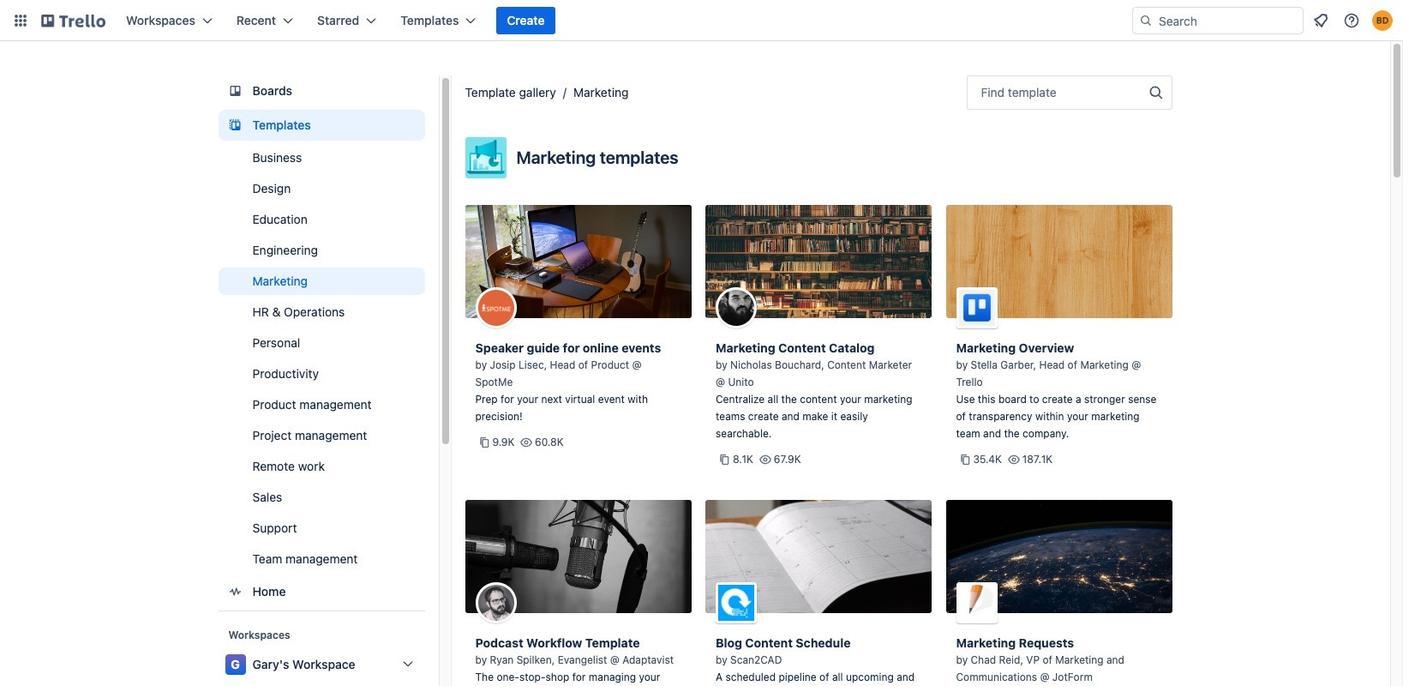 Task type: vqa. For each thing, say whether or not it's contained in the screenshot.
bottommost Create from template… image
no



Task type: locate. For each thing, give the bounding box(es) containing it.
chad reid, vp of marketing and communications @ jotform image
[[957, 582, 998, 624]]

search image
[[1140, 14, 1154, 27]]

None field
[[967, 75, 1173, 110]]

open information menu image
[[1344, 12, 1361, 29]]

template board image
[[225, 115, 246, 136]]

None text field
[[982, 84, 985, 101]]

board image
[[225, 81, 246, 101]]

barb dwyer (barbdwyer3) image
[[1373, 10, 1394, 31]]

nicholas bouchard, content marketer @ unito image
[[716, 287, 757, 328]]



Task type: describe. For each thing, give the bounding box(es) containing it.
scan2cad image
[[716, 582, 757, 624]]

back to home image
[[41, 7, 105, 34]]

Search field
[[1154, 9, 1304, 33]]

ryan spilken, evangelist @ adaptavist image
[[476, 582, 517, 624]]

stella garber, head of marketing @ trello image
[[957, 287, 998, 328]]

primary element
[[0, 0, 1404, 41]]

marketing icon image
[[465, 137, 506, 178]]

0 notifications image
[[1311, 10, 1332, 31]]

josip lisec, head of product @ spotme image
[[476, 287, 517, 328]]

home image
[[225, 581, 246, 602]]



